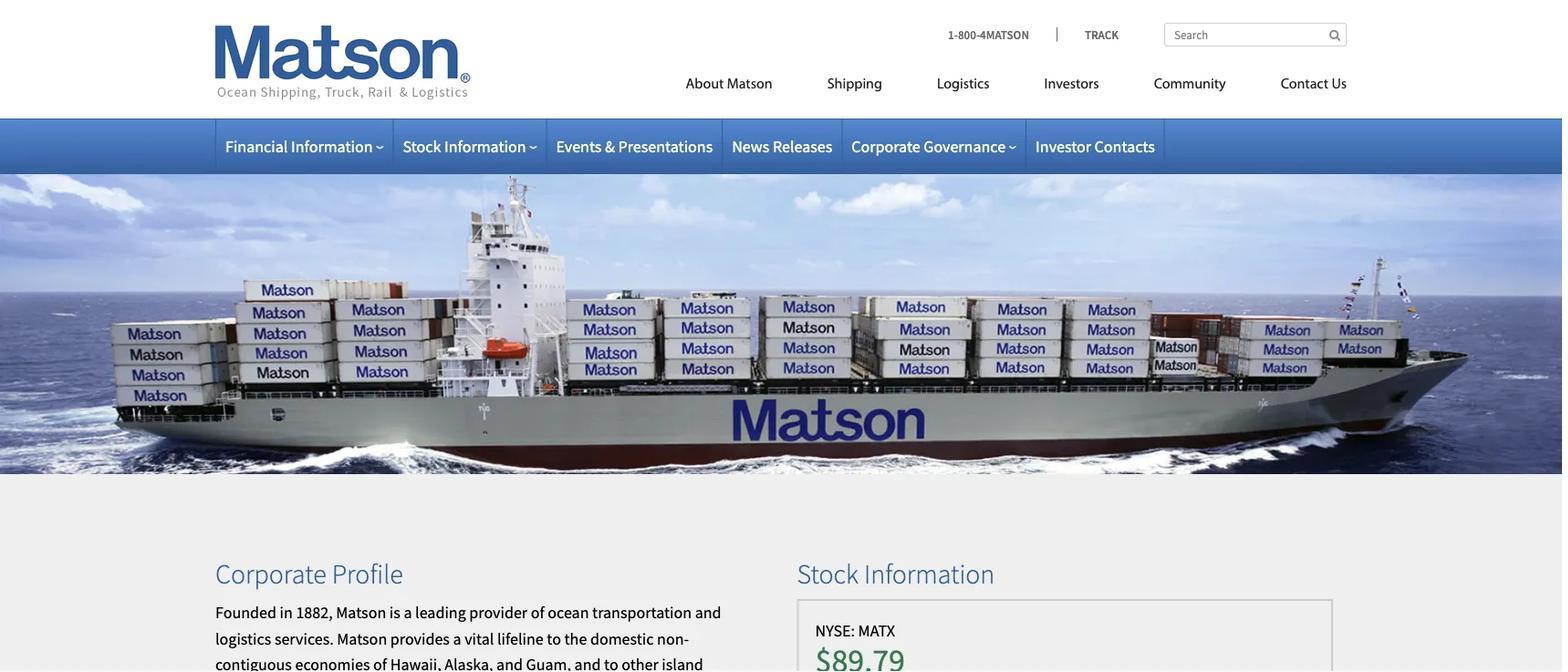 Task type: locate. For each thing, give the bounding box(es) containing it.
founded
[[215, 602, 276, 623]]

logistics link
[[910, 68, 1017, 105]]

us
[[1332, 77, 1347, 92]]

search image
[[1329, 29, 1341, 41]]

information for financial information link
[[291, 136, 373, 156]]

1 vertical spatial a
[[453, 629, 461, 649]]

is
[[390, 602, 400, 623]]

1 vertical spatial stock information
[[797, 557, 995, 591]]

0 vertical spatial a
[[404, 602, 412, 623]]

stock
[[403, 136, 441, 156], [797, 557, 859, 591]]

matson up economies
[[337, 629, 387, 649]]

0 horizontal spatial stock information
[[403, 136, 526, 156]]

matson image
[[215, 26, 471, 100]]

1 vertical spatial matson
[[336, 602, 386, 623]]

nyse:
[[815, 621, 855, 641]]

0 vertical spatial corporate
[[852, 136, 920, 156]]

events & presentations link
[[556, 136, 713, 156]]

matson right about
[[727, 77, 773, 92]]

of left ocean
[[531, 602, 545, 623]]

domestic
[[590, 629, 654, 649]]

1 vertical spatial corporate
[[215, 557, 326, 591]]

about matson link
[[658, 68, 800, 105]]

to down domestic
[[604, 655, 618, 673]]

contact us link
[[1253, 68, 1347, 105]]

shipping
[[827, 77, 882, 92]]

corporate governance
[[852, 136, 1006, 156]]

matson
[[727, 77, 773, 92], [336, 602, 386, 623], [337, 629, 387, 649]]

0 horizontal spatial to
[[547, 629, 561, 649]]

to
[[547, 629, 561, 649], [604, 655, 618, 673]]

of left hawaii, on the left of the page
[[373, 655, 387, 673]]

0 horizontal spatial a
[[404, 602, 412, 623]]

1-800-4matson
[[948, 27, 1029, 42]]

community
[[1154, 77, 1226, 92]]

1 vertical spatial to
[[604, 655, 618, 673]]

investors link
[[1017, 68, 1127, 105]]

corporate for corporate profile
[[215, 557, 326, 591]]

hawaii,
[[390, 655, 441, 673]]

&
[[605, 136, 615, 156]]

corporate up in
[[215, 557, 326, 591]]

about
[[686, 77, 724, 92]]

stock information link
[[403, 136, 537, 156]]

0 horizontal spatial and
[[496, 655, 523, 673]]

presentations
[[618, 136, 713, 156]]

a right is
[[404, 602, 412, 623]]

contact us
[[1281, 77, 1347, 92]]

0 horizontal spatial information
[[291, 136, 373, 156]]

logistics
[[215, 629, 271, 649]]

0 vertical spatial stock information
[[403, 136, 526, 156]]

and right transportation
[[695, 602, 721, 623]]

track
[[1085, 27, 1119, 42]]

in
[[280, 602, 293, 623]]

corporate down shipping link
[[852, 136, 920, 156]]

0 vertical spatial matson
[[727, 77, 773, 92]]

matson inside top menu navigation
[[727, 77, 773, 92]]

the
[[564, 629, 587, 649]]

transportation
[[592, 602, 692, 623]]

1 vertical spatial stock
[[797, 557, 859, 591]]

nyse: matx
[[815, 621, 895, 641]]

1 horizontal spatial stock
[[797, 557, 859, 591]]

information
[[291, 136, 373, 156], [444, 136, 526, 156], [864, 557, 995, 591]]

to left the
[[547, 629, 561, 649]]

financial information link
[[225, 136, 384, 156]]

and down lifeline
[[496, 655, 523, 673]]

a
[[404, 602, 412, 623], [453, 629, 461, 649]]

stock information
[[403, 136, 526, 156], [797, 557, 995, 591]]

1 horizontal spatial corporate
[[852, 136, 920, 156]]

0 vertical spatial of
[[531, 602, 545, 623]]

news
[[732, 136, 770, 156]]

governance
[[924, 136, 1006, 156]]

matson left is
[[336, 602, 386, 623]]

investor
[[1036, 136, 1091, 156]]

community link
[[1127, 68, 1253, 105]]

releases
[[773, 136, 832, 156]]

0 vertical spatial to
[[547, 629, 561, 649]]

vital
[[465, 629, 494, 649]]

corporate
[[852, 136, 920, 156], [215, 557, 326, 591]]

None search field
[[1164, 23, 1347, 47]]

1 horizontal spatial information
[[444, 136, 526, 156]]

0 horizontal spatial stock
[[403, 136, 441, 156]]

1 horizontal spatial stock information
[[797, 557, 995, 591]]

and
[[695, 602, 721, 623], [496, 655, 523, 673], [574, 655, 601, 673]]

0 horizontal spatial of
[[373, 655, 387, 673]]

guam,
[[526, 655, 571, 673]]

of
[[531, 602, 545, 623], [373, 655, 387, 673]]

alaska,
[[445, 655, 493, 673]]

1-
[[948, 27, 958, 42]]

1 horizontal spatial and
[[574, 655, 601, 673]]

and down the
[[574, 655, 601, 673]]

track link
[[1057, 27, 1119, 42]]

0 horizontal spatial corporate
[[215, 557, 326, 591]]

1 horizontal spatial to
[[604, 655, 618, 673]]

provider
[[469, 602, 528, 623]]

other
[[622, 655, 659, 673]]

a left vital
[[453, 629, 461, 649]]



Task type: describe. For each thing, give the bounding box(es) containing it.
800-
[[958, 27, 980, 42]]

0 vertical spatial stock
[[403, 136, 441, 156]]

news releases
[[732, 136, 832, 156]]

logistics
[[937, 77, 990, 92]]

1 horizontal spatial of
[[531, 602, 545, 623]]

1 vertical spatial of
[[373, 655, 387, 673]]

about matson
[[686, 77, 773, 92]]

investor contacts link
[[1036, 136, 1155, 156]]

matx
[[858, 621, 895, 641]]

1 horizontal spatial a
[[453, 629, 461, 649]]

1-800-4matson link
[[948, 27, 1057, 42]]

contacts
[[1095, 136, 1155, 156]]

corporate governance link
[[852, 136, 1017, 156]]

2 horizontal spatial information
[[864, 557, 995, 591]]

2 horizontal spatial and
[[695, 602, 721, 623]]

leading
[[415, 602, 466, 623]]

non-
[[657, 629, 689, 649]]

top menu navigation
[[604, 68, 1347, 105]]

events & presentations
[[556, 136, 713, 156]]

shipping link
[[800, 68, 910, 105]]

2 vertical spatial matson
[[337, 629, 387, 649]]

economies
[[295, 655, 370, 673]]

profile
[[332, 557, 403, 591]]

contiguous
[[215, 655, 292, 673]]

4matson
[[980, 27, 1029, 42]]

financial information
[[225, 136, 373, 156]]

1882,
[[296, 602, 333, 623]]

founded in 1882, matson is a leading provider of ocean transportation and logistics services. matson provides a vital lifeline to the domestic non- contiguous economies of hawaii, alaska, and guam, and to other isla
[[215, 602, 748, 673]]

provides
[[390, 629, 450, 649]]

Search search field
[[1164, 23, 1347, 47]]

services.
[[275, 629, 334, 649]]

ocean
[[548, 602, 589, 623]]

investor contacts
[[1036, 136, 1155, 156]]

lifeline
[[497, 629, 544, 649]]

financial
[[225, 136, 288, 156]]

corporate for corporate governance
[[852, 136, 920, 156]]

information for stock information link
[[444, 136, 526, 156]]

events
[[556, 136, 602, 156]]

corporate profile
[[215, 557, 403, 591]]

news releases link
[[732, 136, 832, 156]]

contact
[[1281, 77, 1329, 92]]

investors
[[1044, 77, 1099, 92]]



Task type: vqa. For each thing, say whether or not it's contained in the screenshot.
1st Us.Computershare.Com/Investor/Contact from the bottom
no



